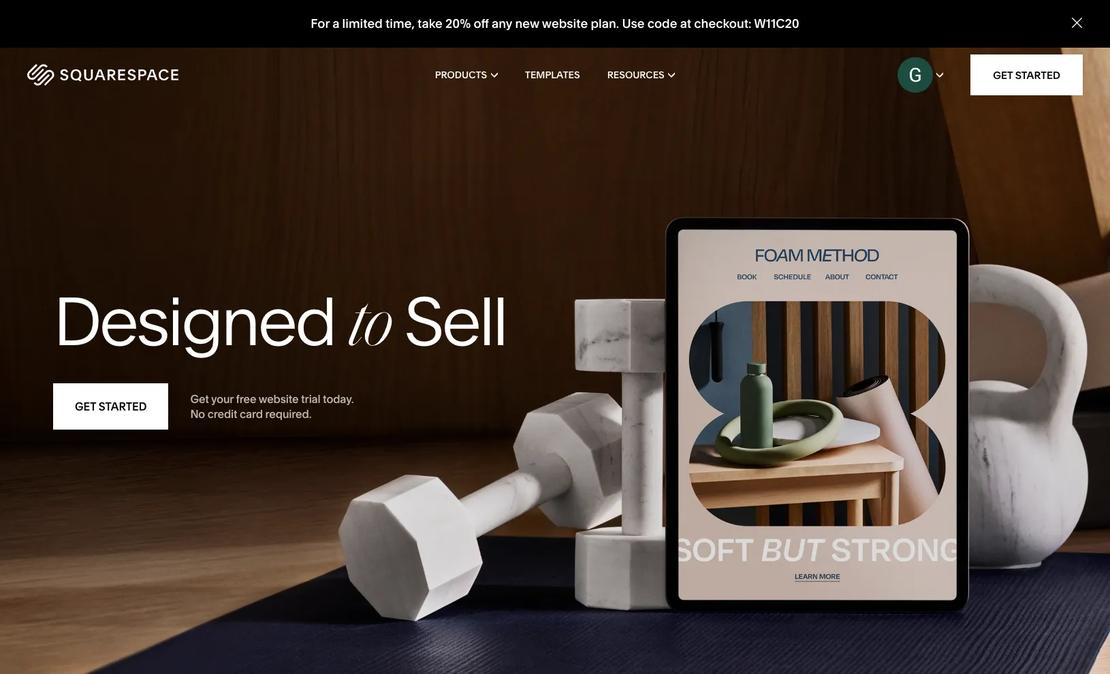Task type: locate. For each thing, give the bounding box(es) containing it.
trial
[[301, 392, 321, 406]]

any
[[492, 16, 513, 31]]

0 horizontal spatial get started
[[75, 400, 147, 414]]

templates
[[525, 69, 580, 81]]

1 vertical spatial website
[[259, 392, 299, 406]]

1 horizontal spatial get started link
[[971, 55, 1084, 95]]

0 vertical spatial started
[[1016, 68, 1061, 81]]

1 horizontal spatial website
[[542, 16, 588, 31]]

0 horizontal spatial get started link
[[53, 384, 169, 430]]

1 vertical spatial started
[[99, 400, 147, 414]]

0 horizontal spatial get
[[75, 400, 96, 414]]

0 vertical spatial website
[[542, 16, 588, 31]]

1 horizontal spatial get started
[[994, 68, 1061, 81]]

checkout:
[[695, 16, 752, 31]]

products
[[435, 69, 487, 81]]

for a limited time, take 20% off any new website plan. use code at checkout: w11c20
[[311, 16, 800, 31]]

templates link
[[525, 48, 580, 102]]

limited
[[343, 16, 383, 31]]

0 horizontal spatial started
[[99, 400, 147, 414]]

sell
[[404, 281, 507, 362]]

website up required.
[[259, 392, 299, 406]]

get
[[994, 68, 1014, 81], [190, 392, 209, 406], [75, 400, 96, 414]]

today.
[[323, 392, 354, 406]]

1 horizontal spatial get
[[190, 392, 209, 406]]

for
[[311, 16, 330, 31]]

1 horizontal spatial started
[[1016, 68, 1061, 81]]

website
[[542, 16, 588, 31], [259, 392, 299, 406]]

get started link
[[971, 55, 1084, 95], [53, 384, 169, 430]]

free
[[236, 392, 257, 406]]

to
[[349, 296, 391, 362]]

started
[[1016, 68, 1061, 81], [99, 400, 147, 414]]

card
[[240, 408, 263, 421]]

squarespace logo link
[[27, 64, 239, 86]]

get started
[[994, 68, 1061, 81], [75, 400, 147, 414]]

get for the bottom get started link
[[75, 400, 96, 414]]

required.
[[265, 408, 312, 421]]

1 vertical spatial get started
[[75, 400, 147, 414]]

products button
[[435, 48, 498, 102]]

w11c20
[[755, 16, 800, 31]]

plan.
[[591, 16, 620, 31]]

0 horizontal spatial website
[[259, 392, 299, 406]]

website right new
[[542, 16, 588, 31]]

your
[[211, 392, 234, 406]]

0 vertical spatial get started
[[994, 68, 1061, 81]]

get your free website trial today. no credit card required.
[[190, 392, 354, 421]]

2 horizontal spatial get
[[994, 68, 1014, 81]]



Task type: describe. For each thing, give the bounding box(es) containing it.
take
[[418, 16, 443, 31]]

1 vertical spatial get started link
[[53, 384, 169, 430]]

at
[[681, 16, 692, 31]]

no
[[190, 408, 205, 421]]

use
[[623, 16, 645, 31]]

a
[[333, 16, 340, 31]]

resources
[[608, 69, 665, 81]]

20%
[[446, 16, 471, 31]]

designed
[[53, 281, 335, 362]]

get started for top get started link
[[994, 68, 1061, 81]]

squarespace logo image
[[27, 64, 179, 86]]

website inside get your free website trial today. no credit card required.
[[259, 392, 299, 406]]

resources button
[[608, 48, 676, 102]]

designed to sell
[[53, 281, 507, 362]]

get inside get your free website trial today. no credit card required.
[[190, 392, 209, 406]]

get started for the bottom get started link
[[75, 400, 147, 414]]

time,
[[386, 16, 415, 31]]

credit
[[208, 408, 238, 421]]

get for top get started link
[[994, 68, 1014, 81]]

0 vertical spatial get started link
[[971, 55, 1084, 95]]

off
[[474, 16, 489, 31]]

code
[[648, 16, 678, 31]]

new
[[516, 16, 540, 31]]



Task type: vqa. For each thing, say whether or not it's contained in the screenshot.
rightmost Nature
no



